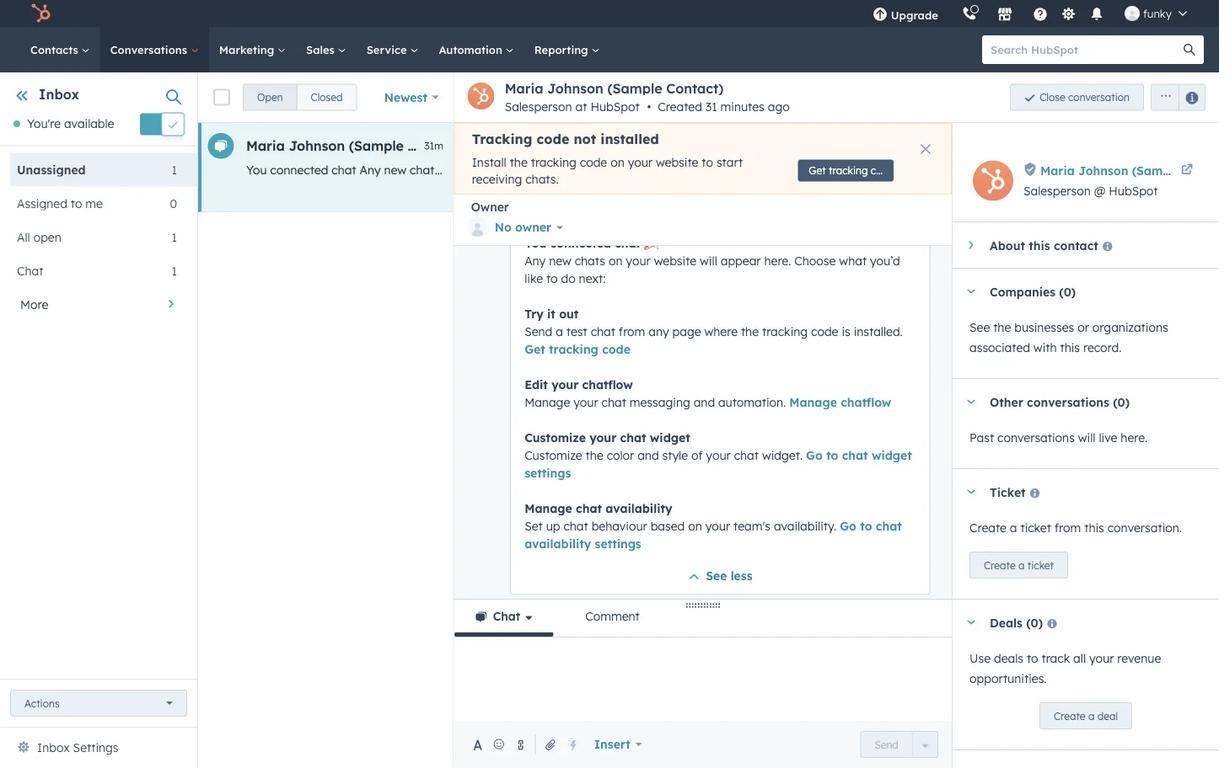 Task type: vqa. For each thing, say whether or not it's contained in the screenshot.
funky
yes



Task type: locate. For each thing, give the bounding box(es) containing it.
1 vertical spatial any
[[524, 254, 545, 269]]

0 vertical spatial settings
[[524, 466, 571, 481]]

you for you connected chat any new chats on your website will appear here. choose what you'd like to do next:  try it out  send a test chat from any page where the tracking code is ins
[[246, 163, 267, 177]]

this down or
[[1060, 341, 1080, 355]]

test inside try it out send a test chat from any page where the tracking code is installed. get tracking code
[[566, 325, 587, 339]]

group containing open
[[243, 84, 357, 111]]

0 horizontal spatial connected
[[270, 163, 328, 177]]

1 vertical spatial you
[[524, 236, 546, 251]]

conversations up "past conversations will live here."
[[1027, 395, 1109, 410]]

johnson inside row
[[289, 137, 345, 154]]

0 vertical spatial 1
[[172, 162, 177, 177]]

1 vertical spatial settings
[[594, 537, 641, 552]]

automation.
[[718, 396, 786, 410]]

create
[[970, 521, 1007, 536], [984, 559, 1016, 572], [1054, 710, 1085, 723]]

1 horizontal spatial any
[[524, 254, 545, 269]]

contact) up created on the right of the page
[[666, 80, 723, 97]]

conversations down other conversations (0)
[[997, 431, 1075, 446]]

0 vertical spatial try
[[823, 163, 840, 177]]

1 vertical spatial (sample
[[349, 137, 404, 154]]

1 horizontal spatial settings
[[594, 537, 641, 552]]

Open button
[[243, 84, 297, 111]]

2 horizontal spatial from
[[1055, 521, 1081, 536]]

create a deal
[[1054, 710, 1118, 723]]

no owner
[[495, 220, 552, 235]]

1 for chat
[[172, 263, 177, 278]]

and
[[693, 396, 715, 410], [637, 449, 659, 463]]

create down ticket
[[970, 521, 1007, 536]]

1 horizontal spatial (sample
[[607, 80, 662, 97]]

upgrade image
[[872, 8, 888, 23]]

conversations for will
[[997, 431, 1075, 446]]

(sample inside row
[[349, 137, 404, 154]]

see for see less
[[705, 570, 727, 584]]

try inside row
[[823, 163, 840, 177]]

go inside go to chat widget settings
[[806, 449, 822, 463]]

the inside install the tracking code on your website to start receiving chats.
[[510, 155, 528, 170]]

see up associated
[[970, 320, 990, 335]]

is left ins
[[1192, 163, 1201, 177]]

contact) inside row
[[408, 137, 465, 154]]

2 1 from the top
[[172, 230, 177, 244]]

0 horizontal spatial this
[[1029, 238, 1050, 253]]

a left deal
[[1088, 710, 1095, 723]]

manage up up at the bottom of page
[[524, 502, 572, 517]]

choose inside you connected chat 🎉 any new chats on your website will appear here. choose what you'd like to do next:
[[794, 254, 835, 269]]

(0) for companies (0)
[[1059, 284, 1076, 299]]

2 horizontal spatial (sample
[[1132, 163, 1181, 178]]

manage chatflow link
[[789, 396, 891, 410]]

test up get tracking code link
[[566, 325, 587, 339]]

owner
[[471, 200, 509, 215]]

1 vertical spatial try
[[524, 307, 543, 322]]

your right edit
[[551, 378, 578, 393]]

all
[[17, 230, 30, 244]]

caret image inside about this contact 'dropdown button'
[[969, 240, 973, 250]]

from up get tracking code link
[[618, 325, 645, 339]]

3 1 from the top
[[172, 263, 177, 278]]

where up edit your chatflow manage your chat messaging and automation. manage chatflow
[[704, 325, 737, 339]]

0 vertical spatial (0)
[[1059, 284, 1076, 299]]

any inside row
[[999, 163, 1020, 177]]

your down 'installed'
[[628, 155, 653, 170]]

less
[[730, 570, 752, 584]]

2 horizontal spatial this
[[1084, 521, 1104, 536]]

hubspot down maria johnson (sample conta link at the top right
[[1109, 184, 1158, 199]]

chatflow down installed.
[[840, 396, 891, 410]]

manage down edit
[[524, 396, 570, 410]]

and right the messaging
[[693, 396, 715, 410]]

0 horizontal spatial johnson
[[289, 137, 345, 154]]

1 vertical spatial you'd
[[870, 254, 900, 269]]

0 vertical spatial and
[[693, 396, 715, 410]]

tracking inside get tracking code button
[[829, 164, 868, 177]]

search image
[[1184, 44, 1195, 56]]

will inside you connected chat 🎉 any new chats on your website will appear here. choose what you'd like to do next:
[[699, 254, 717, 269]]

choose
[[629, 163, 671, 177], [794, 254, 835, 269]]

1 horizontal spatial next:
[[793, 163, 820, 177]]

will
[[535, 163, 552, 177], [699, 254, 717, 269], [1078, 431, 1096, 446]]

1 horizontal spatial chat
[[493, 610, 520, 624]]

about
[[990, 238, 1025, 253]]

0 vertical spatial (sample
[[607, 80, 662, 97]]

settings for go to chat widget settings
[[524, 466, 571, 481]]

ticket down 'create a ticket from this conversation.'
[[1028, 559, 1054, 572]]

0 vertical spatial see
[[970, 320, 990, 335]]

go right widget.
[[806, 449, 822, 463]]

1 horizontal spatial hubspot
[[1109, 184, 1158, 199]]

2 vertical spatial this
[[1084, 521, 1104, 536]]

customize
[[524, 431, 585, 446], [524, 449, 582, 463]]

ins
[[1205, 163, 1219, 177]]

website inside you connected chat 🎉 any new chats on your website will appear here. choose what you'd like to do next:
[[654, 254, 696, 269]]

deals (0) button
[[953, 600, 1202, 646]]

(0)
[[1059, 284, 1076, 299], [1113, 395, 1130, 410], [1026, 616, 1043, 630]]

with
[[1033, 341, 1057, 355]]

1 horizontal spatial try
[[823, 163, 840, 177]]

1 vertical spatial is
[[841, 325, 850, 339]]

next: up get tracking code link
[[578, 272, 605, 286]]

caret image
[[969, 240, 973, 250], [966, 290, 976, 294], [966, 490, 976, 494]]

0 vertical spatial widget
[[649, 431, 690, 446]]

go right the availability.
[[839, 519, 856, 534]]

1 horizontal spatial and
[[693, 396, 715, 410]]

contact) down "newest" popup button
[[408, 137, 465, 154]]

will up try it out send a test chat from any page where the tracking code is installed. get tracking code
[[699, 254, 717, 269]]

(sample for maria johnson (sample contact)
[[349, 137, 404, 154]]

1 horizontal spatial salesperson
[[1023, 184, 1091, 199]]

where inside row
[[1055, 163, 1088, 177]]

settings image
[[1061, 7, 1076, 22]]

0 horizontal spatial like
[[524, 272, 543, 286]]

edit your chatflow manage your chat messaging and automation. manage chatflow
[[524, 378, 891, 410]]

to inside row
[[760, 163, 772, 177]]

settings inside go to chat widget settings
[[524, 466, 571, 481]]

0 vertical spatial do
[[775, 163, 790, 177]]

do
[[775, 163, 790, 177], [561, 272, 575, 286]]

salesperson up tracking code not installed
[[505, 99, 572, 114]]

0 vertical spatial from
[[969, 163, 996, 177]]

0 horizontal spatial what
[[674, 163, 702, 177]]

any down owner
[[524, 254, 545, 269]]

widget inside customize your chat widget customize the color and style of your chat widget.
[[649, 431, 690, 446]]

style
[[662, 449, 688, 463]]

see the businesses or organizations associated with this record.
[[970, 320, 1168, 355]]

past
[[970, 431, 994, 446]]

1 vertical spatial test
[[566, 325, 587, 339]]

0 vertical spatial test
[[917, 163, 938, 177]]

create a ticket button
[[970, 552, 1068, 579]]

send inside button
[[875, 739, 899, 752]]

from up about
[[969, 163, 996, 177]]

get
[[809, 164, 826, 177], [524, 342, 545, 357]]

to left track at the bottom right of the page
[[1027, 652, 1038, 666]]

0 vertical spatial hubspot
[[590, 99, 640, 114]]

2 horizontal spatial (0)
[[1113, 395, 1130, 410]]

1 vertical spatial page
[[672, 325, 701, 339]]

to down owner
[[546, 272, 557, 286]]

1 vertical spatial out
[[559, 307, 578, 322]]

0 vertical spatial choose
[[629, 163, 671, 177]]

customize left color
[[524, 449, 582, 463]]

get tracking code button
[[798, 160, 894, 182]]

main content containing maria johnson (sample contact)
[[198, 10, 1219, 769]]

any
[[360, 163, 381, 177], [524, 254, 545, 269]]

1 vertical spatial any
[[648, 325, 669, 339]]

a inside region
[[1088, 710, 1095, 723]]

new
[[384, 163, 406, 177], [549, 254, 571, 269]]

you down owner
[[524, 236, 546, 251]]

0 vertical spatial inbox
[[39, 86, 79, 103]]

contact) for maria johnson (sample contact) salesperson at hubspot • created 31 minutes ago
[[666, 80, 723, 97]]

create for create a ticket from this conversation.
[[970, 521, 1007, 536]]

ticket
[[1020, 521, 1051, 536], [1028, 559, 1054, 572]]

connected inside live chat from maria johnson (sample contact) with context you connected chat
any new chats on your website will appear here. choose what you'd like to do next:

try it out 
send a test chat from any page where the tracking code is installed: https://app.hubs row
[[270, 163, 328, 177]]

0 horizontal spatial try
[[524, 307, 543, 322]]

any down maria johnson (sample contact)
[[360, 163, 381, 177]]

2 vertical spatial send
[[875, 739, 899, 752]]

here. inside you connected chat 🎉 any new chats on your website will appear here. choose what you'd like to do next:
[[764, 254, 791, 269]]

widget for to
[[871, 449, 912, 463]]

1 vertical spatial it
[[547, 307, 555, 322]]

funky button
[[1114, 0, 1197, 27]]

see less
[[705, 570, 752, 584]]

messaging
[[629, 396, 690, 410]]

0 vertical spatial salesperson
[[505, 99, 572, 114]]

maria inside row
[[246, 137, 285, 154]]

will left live
[[1078, 431, 1096, 446]]

and for messaging
[[693, 396, 715, 410]]

out inside row
[[854, 163, 872, 177]]

test down the close icon
[[917, 163, 938, 177]]

other
[[990, 395, 1023, 410]]

appear inside row
[[556, 163, 596, 177]]

group down sales
[[243, 84, 357, 111]]

where up salesperson @ hubspot
[[1055, 163, 1088, 177]]

help image
[[1033, 8, 1048, 23]]

new down maria johnson (sample contact)
[[384, 163, 406, 177]]

1 vertical spatial will
[[699, 254, 717, 269]]

conta
[[1184, 163, 1219, 178]]

chats inside row
[[410, 163, 440, 177]]

1 horizontal spatial choose
[[794, 254, 835, 269]]

1 1 from the top
[[172, 162, 177, 177]]

next: right start on the right of page
[[793, 163, 820, 177]]

your down 🎉
[[625, 254, 650, 269]]

see
[[970, 320, 990, 335], [705, 570, 727, 584]]

the left color
[[585, 449, 603, 463]]

0 horizontal spatial here.
[[599, 163, 626, 177]]

appear
[[556, 163, 596, 177], [720, 254, 761, 269]]

any up the messaging
[[648, 325, 669, 339]]

1 for unassigned
[[172, 162, 177, 177]]

is left installed.
[[841, 325, 850, 339]]

1 horizontal spatial from
[[969, 163, 996, 177]]

any inside row
[[360, 163, 381, 177]]

deals
[[994, 652, 1024, 666]]

caret image inside 'ticket' dropdown button
[[966, 490, 976, 494]]

caret image left ticket
[[966, 490, 976, 494]]

inbox settings link
[[37, 739, 118, 759]]

any up about
[[999, 163, 1020, 177]]

0 horizontal spatial from
[[618, 325, 645, 339]]

hubspot right at
[[590, 99, 640, 114]]

0 horizontal spatial salesperson
[[505, 99, 572, 114]]

a up get tracking code link
[[555, 325, 563, 339]]

0 vertical spatial contact)
[[666, 80, 723, 97]]

automation link
[[429, 27, 524, 73]]

2 caret image from the top
[[966, 621, 976, 625]]

track
[[1042, 652, 1070, 666]]

widget down manage chatflow link
[[871, 449, 912, 463]]

1 horizontal spatial do
[[775, 163, 790, 177]]

go inside go to chat availability settings
[[839, 519, 856, 534]]

what
[[674, 163, 702, 177], [839, 254, 866, 269]]

notifications image
[[1089, 8, 1104, 23]]

chat inside go to chat widget settings
[[841, 449, 868, 463]]

(0) up the businesses
[[1059, 284, 1076, 299]]

the up receiving
[[510, 155, 528, 170]]

1 horizontal spatial (0)
[[1059, 284, 1076, 299]]

salesperson left the @ in the right of the page
[[1023, 184, 1091, 199]]

customize down edit
[[524, 431, 585, 446]]

(sample up •
[[607, 80, 662, 97]]

search button
[[1175, 35, 1204, 64]]

caret image left other
[[966, 400, 976, 404]]

1 vertical spatial appear
[[720, 254, 761, 269]]

menu
[[861, 0, 1199, 27]]

0 horizontal spatial (sample
[[349, 137, 404, 154]]

team's
[[733, 519, 770, 534]]

you connected chat 🎉 any new chats on your website will appear here. choose what you'd like to do next:
[[524, 236, 900, 286]]

(sample inside maria johnson (sample contact) salesperson at hubspot • created 31 minutes ago
[[607, 80, 662, 97]]

reporting link
[[524, 27, 610, 73]]

a up 'deals (0)'
[[1018, 559, 1025, 572]]

a down ticket
[[1010, 521, 1017, 536]]

a for create a deal
[[1088, 710, 1095, 723]]

your up the owner on the top
[[461, 163, 486, 177]]

manage inside "manage chat availability set up chat behaviour based on your team's availability."
[[524, 502, 572, 517]]

on inside install the tracking code on your website to start receiving chats.
[[610, 155, 624, 170]]

2 vertical spatial from
[[1055, 521, 1081, 536]]

0 horizontal spatial see
[[705, 570, 727, 584]]

connected
[[270, 163, 328, 177], [550, 236, 611, 251]]

1 horizontal spatial chatflow
[[840, 396, 891, 410]]

ticket for create a ticket from this conversation.
[[1020, 521, 1051, 536]]

close conversation button
[[1010, 84, 1144, 111]]

1 vertical spatial do
[[561, 272, 575, 286]]

like down minutes
[[738, 163, 757, 177]]

0 horizontal spatial you
[[246, 163, 267, 177]]

2 horizontal spatial johnson
[[1078, 163, 1128, 178]]

to right start on the right of page
[[760, 163, 772, 177]]

connected for you connected chat 🎉 any new chats on your website will appear here. choose what you'd like to do next:
[[550, 236, 611, 251]]

you for you connected chat 🎉 any new chats on your website will appear here. choose what you'd like to do next:
[[524, 236, 546, 251]]

maria down reporting
[[505, 80, 543, 97]]

1 horizontal spatial will
[[699, 254, 717, 269]]

widget up style in the right bottom of the page
[[649, 431, 690, 446]]

johnson
[[547, 80, 603, 97], [289, 137, 345, 154], [1078, 163, 1128, 178]]

caret image left about
[[969, 240, 973, 250]]

chat inside you connected chat 🎉 any new chats on your website will appear here. choose what you'd like to do next:
[[614, 236, 640, 251]]

maria inside maria johnson (sample contact) salesperson at hubspot • created 31 minutes ago
[[505, 80, 543, 97]]

0 vertical spatial get
[[809, 164, 826, 177]]

chat
[[17, 263, 43, 278], [493, 610, 520, 624]]

website inside install the tracking code on your website to start receiving chats.
[[656, 155, 698, 170]]

conversations inside other conversations (0) dropdown button
[[1027, 395, 1109, 410]]

go to chat availability settings link
[[524, 519, 901, 552]]

0 vertical spatial johnson
[[547, 80, 603, 97]]

page
[[1023, 163, 1052, 177], [672, 325, 701, 339]]

assigned
[[17, 196, 67, 211]]

tracking inside install the tracking code on your website to start receiving chats.
[[531, 155, 577, 170]]

2 vertical spatial create
[[1054, 710, 1085, 723]]

(sample for maria johnson (sample conta
[[1132, 163, 1181, 178]]

connected down owner
[[550, 236, 611, 251]]

0
[[170, 196, 177, 211]]

do inside you connected chat 🎉 any new chats on your website will appear here. choose what you'd like to do next:
[[561, 272, 575, 286]]

what up installed.
[[839, 254, 866, 269]]

your right of
[[706, 449, 730, 463]]

1 vertical spatial send
[[524, 325, 552, 339]]

code inside button
[[871, 164, 894, 177]]

page inside live chat from maria johnson (sample contact) with context you connected chat
any new chats on your website will appear here. choose what you'd like to do next:

try it out 
send a test chat from any page where the tracking code is installed: https://app.hubs row
[[1023, 163, 1052, 177]]

to right widget.
[[826, 449, 838, 463]]

what left start on the right of page
[[674, 163, 702, 177]]

0 vertical spatial customize
[[524, 431, 585, 446]]

send inside try it out send a test chat from any page where the tracking code is installed. get tracking code
[[524, 325, 552, 339]]

0 vertical spatial caret image
[[969, 240, 973, 250]]

1 horizontal spatial go
[[839, 519, 856, 534]]

create left deal
[[1054, 710, 1085, 723]]

manage chat availability set up chat behaviour based on your team's availability.
[[524, 502, 839, 534]]

caret image inside companies (0) dropdown button
[[966, 290, 976, 294]]

1 vertical spatial what
[[839, 254, 866, 269]]

contact) inside maria johnson (sample contact) salesperson at hubspot • created 31 minutes ago
[[666, 80, 723, 97]]

closed
[[311, 91, 343, 104]]

0 vertical spatial what
[[674, 163, 702, 177]]

availability down up at the bottom of page
[[524, 537, 591, 552]]

website inside row
[[489, 163, 532, 177]]

page up edit your chatflow manage your chat messaging and automation. manage chatflow
[[672, 325, 701, 339]]

and left style in the right bottom of the page
[[637, 449, 659, 463]]

page up salesperson @ hubspot
[[1023, 163, 1052, 177]]

a
[[907, 163, 914, 177], [555, 325, 563, 339], [1010, 521, 1017, 536], [1018, 559, 1025, 572], [1088, 710, 1095, 723]]

see for see the businesses or organizations associated with this record.
[[970, 320, 990, 335]]

from
[[969, 163, 996, 177], [618, 325, 645, 339], [1055, 521, 1081, 536]]

johnson down closed button
[[289, 137, 345, 154]]

salesperson
[[505, 99, 572, 114], [1023, 184, 1091, 199]]

1 horizontal spatial get
[[809, 164, 826, 177]]

1 vertical spatial this
[[1060, 341, 1080, 355]]

chat inside edit your chatflow manage your chat messaging and automation. manage chatflow
[[601, 396, 626, 410]]

to right the availability.
[[860, 519, 872, 534]]

website down 🎉
[[654, 254, 696, 269]]

settings down the behaviour
[[594, 537, 641, 552]]

this right about
[[1029, 238, 1050, 253]]

conversation.
[[1108, 521, 1182, 536]]

a for create a ticket
[[1018, 559, 1025, 572]]

like down owner
[[524, 272, 543, 286]]

caret image left companies
[[966, 290, 976, 294]]

1 vertical spatial ticket
[[1028, 559, 1054, 572]]

to
[[702, 155, 713, 170], [760, 163, 772, 177], [71, 196, 82, 211], [546, 272, 557, 286], [826, 449, 838, 463], [860, 519, 872, 534], [1027, 652, 1038, 666]]

maria down open button
[[246, 137, 285, 154]]

you'd down 31
[[705, 163, 735, 177]]

appear up try it out send a test chat from any page where the tracking code is installed. get tracking code
[[720, 254, 761, 269]]

1 caret image from the top
[[966, 400, 976, 404]]

settings
[[524, 466, 571, 481], [594, 537, 641, 552]]

record.
[[1083, 341, 1122, 355]]

do right start on the right of page
[[775, 163, 790, 177]]

to inside go to chat widget settings
[[826, 449, 838, 463]]

2 horizontal spatial maria
[[1040, 163, 1075, 178]]

(0) inside dropdown button
[[1026, 616, 1043, 630]]

install the tracking code on your website to start receiving chats.
[[472, 155, 743, 186]]

johnson inside maria johnson (sample contact) salesperson at hubspot • created 31 minutes ago
[[547, 80, 603, 97]]

(0) up live
[[1113, 395, 1130, 410]]

1 vertical spatial contact)
[[408, 137, 465, 154]]

and for color
[[637, 449, 659, 463]]

your inside use deals to track all your revenue opportunities.
[[1089, 652, 1114, 666]]

settings inside go to chat availability settings
[[594, 537, 641, 552]]

1 horizontal spatial page
[[1023, 163, 1052, 177]]

0 vertical spatial connected
[[270, 163, 328, 177]]

1 group from the left
[[243, 84, 357, 111]]

0 horizontal spatial where
[[704, 325, 737, 339]]

0 horizontal spatial (0)
[[1026, 616, 1043, 630]]

1 vertical spatial chat
[[493, 610, 520, 624]]

0 vertical spatial availability
[[605, 502, 672, 517]]

inbox up you're available
[[39, 86, 79, 103]]

0 horizontal spatial is
[[841, 325, 850, 339]]

out
[[854, 163, 872, 177], [559, 307, 578, 322]]

chat inside try it out send a test chat from any page where the tracking code is installed. get tracking code
[[590, 325, 615, 339]]

0 horizontal spatial page
[[672, 325, 701, 339]]

see less button
[[688, 567, 752, 589]]

appear inside you connected chat 🎉 any new chats on your website will appear here. choose what you'd like to do next:
[[720, 254, 761, 269]]

0 vertical spatial you'd
[[705, 163, 735, 177]]

your right all
[[1089, 652, 1114, 666]]

settings for go to chat availability settings
[[594, 537, 641, 552]]

chat
[[332, 163, 356, 177], [941, 163, 966, 177], [614, 236, 640, 251], [590, 325, 615, 339], [601, 396, 626, 410], [620, 431, 646, 446], [734, 449, 758, 463], [841, 449, 868, 463], [575, 502, 602, 517], [563, 519, 588, 534], [875, 519, 901, 534]]

caret image
[[966, 400, 976, 404], [966, 621, 976, 625]]

0 horizontal spatial do
[[561, 272, 575, 286]]

1 vertical spatial maria
[[246, 137, 285, 154]]

main content
[[198, 10, 1219, 769]]

new down owner
[[549, 254, 571, 269]]

from inside try it out send a test chat from any page where the tracking code is installed. get tracking code
[[618, 325, 645, 339]]

close image
[[921, 144, 931, 154]]

maria up salesperson @ hubspot
[[1040, 163, 1075, 178]]

contacts link
[[20, 27, 100, 73]]

conversations
[[1027, 395, 1109, 410], [997, 431, 1075, 446]]

caret image left deals
[[966, 621, 976, 625]]

manage right automation.
[[789, 396, 837, 410]]

0 vertical spatial like
[[738, 163, 757, 177]]

1 horizontal spatial out
[[854, 163, 872, 177]]

connected inside you connected chat 🎉 any new chats on your website will appear here. choose what you'd like to do next:
[[550, 236, 611, 251]]

the up the @ in the right of the page
[[1092, 163, 1110, 177]]

your left team's
[[705, 519, 730, 534]]

do up get tracking code link
[[561, 272, 575, 286]]

group
[[243, 84, 357, 111], [1144, 84, 1206, 111]]

0 vertical spatial ticket
[[1020, 521, 1051, 536]]

marketplaces button
[[987, 0, 1023, 27]]

or
[[1078, 320, 1089, 335]]

0 vertical spatial create
[[970, 521, 1007, 536]]

see inside button
[[705, 570, 727, 584]]

automation
[[439, 43, 506, 56]]

create for create a deal
[[1054, 710, 1085, 723]]

you inside live chat from maria johnson (sample contact) with context you connected chat
any new chats on your website will appear here. choose what you'd like to do next:

try it out 
send a test chat from any page where the tracking code is installed: https://app.hubs row
[[246, 163, 267, 177]]

2 horizontal spatial will
[[1078, 431, 1096, 446]]

you inside you connected chat 🎉 any new chats on your website will appear here. choose what you'd like to do next:
[[524, 236, 546, 251]]

see left less
[[705, 570, 727, 584]]

create inside associated deals region
[[1054, 710, 1085, 723]]

see inside see the businesses or organizations associated with this record.
[[970, 320, 990, 335]]

you'd
[[705, 163, 735, 177], [870, 254, 900, 269]]

maria johnson (sample conta link
[[1040, 161, 1219, 181]]

(sample
[[607, 80, 662, 97], [349, 137, 404, 154], [1132, 163, 1181, 178]]

a right get tracking code
[[907, 163, 914, 177]]

settings
[[73, 741, 118, 756]]

your inside install the tracking code on your website to start receiving chats.
[[628, 155, 653, 170]]

where
[[1055, 163, 1088, 177], [704, 325, 737, 339]]

group down search button
[[1144, 84, 1206, 111]]

1 horizontal spatial johnson
[[547, 80, 603, 97]]

caret image inside other conversations (0) dropdown button
[[966, 400, 976, 404]]

your down get tracking code link
[[573, 396, 598, 410]]

availability
[[605, 502, 672, 517], [524, 537, 591, 552]]

caret image for ticket
[[966, 490, 976, 494]]

availability up the behaviour
[[605, 502, 672, 517]]

create for create a ticket
[[984, 559, 1016, 572]]

calling icon image
[[962, 7, 977, 22]]

website left start on the right of page
[[656, 155, 698, 170]]

contact)
[[666, 80, 723, 97], [408, 137, 465, 154]]

ticket inside button
[[1028, 559, 1054, 572]]



Task type: describe. For each thing, give the bounding box(es) containing it.
associated
[[970, 341, 1030, 355]]

sales link
[[296, 27, 356, 73]]

comment
[[585, 610, 640, 624]]

live chat from maria johnson (sample contact) with context you connected chat
any new chats on your website will appear here. choose what you'd like to do next:

try it out 
send a test chat from any page where the tracking code is installed: https://app.hubs row
[[198, 123, 1219, 212]]

0 horizontal spatial chatflow
[[582, 378, 632, 393]]

0 horizontal spatial chat
[[17, 263, 43, 278]]

tracking
[[472, 131, 532, 148]]

it inside row
[[843, 163, 850, 177]]

try inside try it out send a test chat from any page where the tracking code is installed. get tracking code
[[524, 307, 543, 322]]

maria for maria johnson (sample contact)
[[246, 137, 285, 154]]

a for create a ticket from this conversation.
[[1010, 521, 1017, 536]]

funky town image
[[1125, 6, 1140, 21]]

deals
[[990, 616, 1023, 630]]

marketplaces image
[[997, 8, 1012, 23]]

maria johnson (sample contact)
[[246, 137, 465, 154]]

chats inside you connected chat 🎉 any new chats on your website will appear here. choose what you'd like to do next:
[[574, 254, 605, 269]]

this inside see the businesses or organizations associated with this record.
[[1060, 341, 1080, 355]]

salesperson @ hubspot
[[1023, 184, 1158, 199]]

conversations for (0)
[[1027, 395, 1109, 410]]

caret image for deals (0) dropdown button
[[966, 621, 976, 625]]

1 vertical spatial salesperson
[[1023, 184, 1091, 199]]

test inside live chat from maria johnson (sample contact) with context you connected chat
any new chats on your website will appear here. choose what you'd like to do next:

try it out 
send a test chat from any page where the tracking code is installed: https://app.hubs row
[[917, 163, 938, 177]]

your inside "manage chat availability set up chat behaviour based on your team's availability."
[[705, 519, 730, 534]]

next: inside live chat from maria johnson (sample contact) with context you connected chat
any new chats on your website will appear here. choose what you'd like to do next:

try it out 
send a test chat from any page where the tracking code is installed: https://app.hubs row
[[793, 163, 820, 177]]

code inside install the tracking code on your website to start receiving chats.
[[580, 155, 607, 170]]

conversations link
[[100, 27, 209, 73]]

johnson for maria johnson (sample contact)
[[289, 137, 345, 154]]

what inside you connected chat 🎉 any new chats on your website will appear here. choose what you'd like to do next:
[[839, 254, 866, 269]]

create a ticket from this conversation.
[[970, 521, 1182, 536]]

1 vertical spatial chatflow
[[840, 396, 891, 410]]

hubspot inside maria johnson (sample contact) salesperson at hubspot • created 31 minutes ago
[[590, 99, 640, 114]]

tracking code not installed
[[472, 131, 659, 148]]

code inside row
[[1162, 163, 1189, 177]]

caret image for about this contact
[[969, 240, 973, 250]]

you connected chat any new chats on your website will appear here. choose what you'd like to do next:  try it out  send a test chat from any page where the tracking code is ins
[[246, 163, 1219, 177]]

opportunities.
[[970, 672, 1047, 687]]

on inside "manage chat availability set up chat behaviour based on your team's availability."
[[688, 519, 702, 534]]

go for go to chat widget settings
[[806, 449, 822, 463]]

marketing link
[[209, 27, 296, 73]]

the inside customize your chat widget customize the color and style of your chat widget.
[[585, 449, 603, 463]]

go to chat availability settings
[[524, 519, 901, 552]]

is inside row
[[1192, 163, 1201, 177]]

organizations
[[1092, 320, 1168, 335]]

choose inside live chat from maria johnson (sample contact) with context you connected chat
any new chats on your website will appear here. choose what you'd like to do next:

try it out 
send a test chat from any page where the tracking code is installed: https://app.hubs row
[[629, 163, 671, 177]]

(0) inside dropdown button
[[1113, 395, 1130, 410]]

go to chat widget settings link
[[524, 449, 912, 481]]

receiving
[[472, 172, 522, 186]]

any inside try it out send a test chat from any page where the tracking code is installed. get tracking code
[[648, 325, 669, 339]]

ago
[[768, 99, 790, 114]]

sales
[[306, 43, 338, 56]]

send inside row
[[875, 163, 903, 177]]

funky
[[1143, 6, 1172, 20]]

go for go to chat availability settings
[[839, 519, 856, 534]]

insert
[[594, 738, 630, 752]]

1 vertical spatial hubspot
[[1109, 184, 1158, 199]]

to inside install the tracking code on your website to start receiving chats.
[[702, 155, 713, 170]]

live
[[1099, 431, 1117, 446]]

send group
[[860, 732, 938, 759]]

do inside row
[[775, 163, 790, 177]]

get inside get tracking code button
[[809, 164, 826, 177]]

no
[[495, 220, 512, 235]]

like inside row
[[738, 163, 757, 177]]

edit
[[524, 378, 547, 393]]

companies
[[990, 284, 1056, 299]]

widget.
[[762, 449, 802, 463]]

maria for maria johnson (sample conta
[[1040, 163, 1075, 178]]

a inside try it out send a test chat from any page where the tracking code is installed. get tracking code
[[555, 325, 563, 339]]

is inside try it out send a test chat from any page where the tracking code is installed. get tracking code
[[841, 325, 850, 339]]

where inside try it out send a test chat from any page where the tracking code is installed. get tracking code
[[704, 325, 737, 339]]

contact) for maria johnson (sample contact)
[[408, 137, 465, 154]]

the inside row
[[1092, 163, 1110, 177]]

it inside try it out send a test chat from any page where the tracking code is installed. get tracking code
[[547, 307, 555, 322]]

contacts
[[30, 43, 82, 56]]

associated deals region
[[970, 649, 1202, 730]]

conversations
[[110, 43, 190, 56]]

to left me
[[71, 196, 82, 211]]

new inside you connected chat 🎉 any new chats on your website will appear here. choose what you'd like to do next:
[[549, 254, 571, 269]]

use deals to track all your revenue opportunities.
[[970, 652, 1161, 687]]

newest
[[384, 90, 427, 105]]

up
[[546, 519, 560, 534]]

2 group from the left
[[1144, 84, 1206, 111]]

start
[[716, 155, 743, 170]]

a inside row
[[907, 163, 914, 177]]

you're
[[27, 116, 61, 131]]

marketing
[[219, 43, 277, 56]]

here. inside live chat from maria johnson (sample contact) with context you connected chat
any new chats on your website will appear here. choose what you'd like to do next:

try it out 
send a test chat from any page where the tracking code is installed: https://app.hubs row
[[599, 163, 626, 177]]

johnson for maria johnson (sample conta
[[1078, 163, 1128, 178]]

businesses
[[1014, 320, 1074, 335]]

created
[[658, 99, 702, 114]]

caret image for other conversations (0) dropdown button
[[966, 400, 976, 404]]

try it out send a test chat from any page where the tracking code is installed. get tracking code
[[524, 307, 902, 357]]

help button
[[1026, 0, 1055, 27]]

notifications button
[[1082, 0, 1111, 27]]

close conversation
[[1040, 91, 1130, 104]]

conversation
[[1068, 91, 1130, 104]]

new inside row
[[384, 163, 406, 177]]

contact
[[1054, 238, 1098, 253]]

widget for your
[[649, 431, 690, 446]]

actions
[[24, 698, 60, 710]]

service link
[[356, 27, 429, 73]]

chat button
[[454, 600, 554, 637]]

installed.
[[853, 325, 902, 339]]

your up color
[[589, 431, 616, 446]]

to inside use deals to track all your revenue opportunities.
[[1027, 652, 1038, 666]]

available
[[64, 116, 114, 131]]

menu containing funky
[[861, 0, 1199, 27]]

2 horizontal spatial here.
[[1121, 431, 1148, 446]]

any inside you connected chat 🎉 any new chats on your website will appear here. choose what you'd like to do next:
[[524, 254, 545, 269]]

page inside try it out send a test chat from any page where the tracking code is installed. get tracking code
[[672, 325, 701, 339]]

you'd inside row
[[705, 163, 735, 177]]

installed
[[601, 131, 659, 148]]

companies (0)
[[990, 284, 1076, 299]]

Closed button
[[296, 84, 357, 111]]

1 customize from the top
[[524, 431, 585, 446]]

2 customize from the top
[[524, 449, 582, 463]]

availability inside "manage chat availability set up chat behaviour based on your team's availability."
[[605, 502, 672, 517]]

revenue
[[1117, 652, 1161, 666]]

create a ticket
[[984, 559, 1054, 572]]

chat inside go to chat availability settings
[[875, 519, 901, 534]]

to inside go to chat availability settings
[[860, 519, 872, 534]]

•
[[647, 99, 651, 114]]

availability.
[[773, 519, 836, 534]]

about this contact button
[[953, 223, 1202, 268]]

to inside you connected chat 🎉 any new chats on your website will appear here. choose what you'd like to do next:
[[546, 272, 557, 286]]

(sample for maria johnson (sample contact) salesperson at hubspot • created 31 minutes ago
[[607, 80, 662, 97]]

deal
[[1097, 710, 1118, 723]]

availability inside go to chat availability settings
[[524, 537, 591, 552]]

🎉
[[644, 236, 656, 251]]

like inside you connected chat 🎉 any new chats on your website will appear here. choose what you'd like to do next:
[[524, 272, 543, 286]]

insert button
[[583, 728, 653, 762]]

open
[[33, 230, 61, 244]]

newest button
[[373, 81, 450, 114]]

hubspot link
[[20, 3, 63, 24]]

your inside row
[[461, 163, 486, 177]]

get inside try it out send a test chat from any page where the tracking code is installed. get tracking code
[[524, 342, 545, 357]]

past conversations will live here.
[[970, 431, 1148, 446]]

connected for you connected chat any new chats on your website will appear here. choose what you'd like to do next:  try it out  send a test chat from any page where the tracking code is ins
[[270, 163, 328, 177]]

from inside live chat from maria johnson (sample contact) with context you connected chat
any new chats on your website will appear here. choose what you'd like to do next:

try it out 
send a test chat from any page where the tracking code is installed: https://app.hubs row
[[969, 163, 996, 177]]

tracking code not installed alert
[[454, 123, 952, 195]]

customize your chat widget customize the color and style of your chat widget.
[[524, 431, 806, 463]]

maria for maria johnson (sample contact) salesperson at hubspot • created 31 minutes ago
[[505, 80, 543, 97]]

the inside see the businesses or organizations associated with this record.
[[993, 320, 1011, 335]]

you'd inside you connected chat 🎉 any new chats on your website will appear here. choose what you'd like to do next:
[[870, 254, 900, 269]]

chat inside button
[[493, 610, 520, 624]]

you're available image
[[13, 121, 20, 127]]

(0) for deals (0)
[[1026, 616, 1043, 630]]

this inside 'dropdown button'
[[1029, 238, 1050, 253]]

on inside row
[[444, 163, 458, 177]]

Search HubSpot search field
[[982, 35, 1189, 64]]

create a deal button
[[1039, 703, 1132, 730]]

deals (0)
[[990, 616, 1043, 630]]

other conversations (0) button
[[953, 379, 1202, 425]]

chats.
[[525, 172, 559, 186]]

1 for all open
[[172, 230, 177, 244]]

maria johnson (sample conta
[[1040, 163, 1219, 178]]

salesperson inside maria johnson (sample contact) salesperson at hubspot • created 31 minutes ago
[[505, 99, 572, 114]]

all open
[[17, 230, 61, 244]]

hubspot image
[[30, 3, 51, 24]]

the inside try it out send a test chat from any page where the tracking code is installed. get tracking code
[[741, 325, 758, 339]]

will inside row
[[535, 163, 552, 177]]

tracking inside live chat from maria johnson (sample contact) with context you connected chat
any new chats on your website will appear here. choose what you'd like to do next:

try it out 
send a test chat from any page where the tracking code is installed: https://app.hubs row
[[1113, 163, 1159, 177]]

out inside try it out send a test chat from any page where the tracking code is installed. get tracking code
[[559, 307, 578, 322]]

johnson for maria johnson (sample contact) salesperson at hubspot • created 31 minutes ago
[[547, 80, 603, 97]]

comment button
[[564, 600, 661, 637]]

next: inside you connected chat 🎉 any new chats on your website will appear here. choose what you'd like to do next:
[[578, 272, 605, 286]]

on inside you connected chat 🎉 any new chats on your website will appear here. choose what you'd like to do next:
[[608, 254, 622, 269]]

your inside you connected chat 🎉 any new chats on your website will appear here. choose what you'd like to do next:
[[625, 254, 650, 269]]

ticket for create a ticket
[[1028, 559, 1054, 572]]

send button
[[860, 732, 913, 759]]

inbox for inbox settings
[[37, 741, 70, 756]]

inbox for inbox
[[39, 86, 79, 103]]

reporting
[[534, 43, 591, 56]]

ticket button
[[953, 470, 1202, 515]]

what inside row
[[674, 163, 702, 177]]



